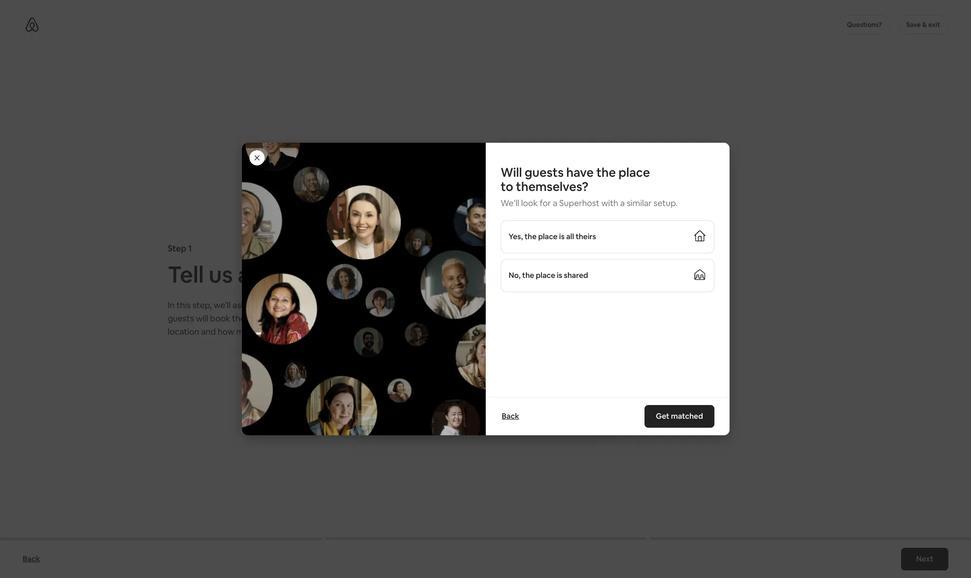 Task type: describe. For each thing, give the bounding box(es) containing it.
back inside get matched with a superhost dialog
[[502, 412, 519, 421]]

start on your own button
[[365, 401, 437, 420]]

many
[[236, 326, 258, 337]]

one
[[438, 307, 460, 323]]

questions?
[[848, 20, 883, 29]]

save & exit button
[[899, 15, 949, 34]]

we'll inside get one-to-one guidance from a superhost we'll match you with an experienced host. they'll guide you over chat or video as you put your place on airbnb. you can also start on your own and get matched later.
[[370, 341, 386, 350]]

yes, the place is all theirs
[[509, 232, 597, 242]]

0 vertical spatial and
[[392, 300, 407, 310]]

from
[[519, 307, 547, 323]]

is for shared
[[557, 270, 563, 280]]

if
[[409, 300, 414, 310]]

with inside get one-to-one guidance from a superhost we'll match you with an experienced host. they'll guide you over chat or video as you put your place on airbnb. you can also start on your own and get matched later.
[[426, 341, 441, 350]]

to themselves?
[[501, 179, 589, 195]]

can inside in this step, we'll ask you which type of property you have and if guests will book the entire place or just a room. then let us know the location and how many guests can stay.
[[288, 326, 302, 337]]

get matched button
[[645, 405, 715, 428]]

one-
[[394, 307, 421, 323]]

they'll
[[518, 341, 540, 350]]

shared
[[564, 270, 589, 280]]

just
[[305, 313, 319, 324]]

no, the place is shared
[[509, 270, 589, 280]]

us inside in this step, we'll ask you which type of property you have and if guests will book the entire place or just a room. then let us know the location and how many guests can stay.
[[386, 313, 395, 324]]

a inside in this step, we'll ask you which type of property you have and if guests will book the entire place or just a room. then let us know the location and how many guests can stay.
[[321, 313, 326, 324]]

ask
[[233, 300, 246, 310]]

you up then
[[355, 300, 370, 310]]

step 1
[[168, 243, 192, 254]]

Yes, the place is all theirs button
[[501, 220, 715, 253]]

place left all on the top right of page
[[539, 232, 558, 242]]

property
[[319, 300, 354, 310]]

experienced
[[453, 341, 497, 350]]

place inside get one-to-one guidance from a superhost we'll match you with an experienced host. they'll guide you over chat or video as you put your place on airbnb. you can also start on your own and get matched later.
[[471, 352, 490, 362]]

a left similar
[[621, 198, 625, 209]]

matched inside get one-to-one guidance from a superhost we'll match you with an experienced host. they'll guide you over chat or video as you put your place on airbnb. you can also start on your own and get matched later.
[[432, 363, 463, 373]]

1 vertical spatial back button
[[18, 550, 45, 569]]

will
[[501, 165, 522, 181]]

step,
[[193, 300, 212, 310]]

1
[[188, 243, 192, 254]]

match
[[388, 341, 410, 350]]

stay.
[[304, 326, 322, 337]]

know
[[397, 313, 418, 324]]

your inside button
[[400, 405, 416, 415]]

in this step, we'll ask you which type of property you have and if guests will book the entire place or just a room. then let us know the location and how many guests can stay.
[[168, 300, 433, 337]]

or inside get one-to-one guidance from a superhost we'll match you with an experienced host. they'll guide you over chat or video as you put your place on airbnb. you can also start on your own and get matched later.
[[387, 352, 394, 362]]

room.
[[328, 313, 351, 324]]

about
[[238, 260, 302, 289]]

get one-to-one guidance from a superhost we'll match you with an experienced host. they'll guide you over chat or video as you put your place on airbnb. you can also start on your own and get matched later.
[[370, 307, 601, 373]]

save & exit
[[907, 20, 941, 29]]

1 vertical spatial your
[[370, 363, 385, 373]]

a inside 'button'
[[548, 405, 553, 415]]

0 vertical spatial your
[[454, 352, 470, 362]]

book
[[210, 313, 230, 324]]

have inside will guests have the place to themselves? we'll look for a superhost with a similar setup.
[[567, 165, 594, 181]]

how
[[218, 326, 235, 337]]

you
[[529, 352, 542, 362]]

get for matched
[[656, 412, 670, 421]]

guidance
[[463, 307, 516, 323]]

questions? button
[[839, 15, 891, 34]]

or inside in this step, we'll ask you which type of property you have and if guests will book the entire place or just a room. then let us know the location and how many guests can stay.
[[295, 313, 304, 324]]

have inside in this step, we'll ask you which type of property you have and if guests will book the entire place or just a room. then let us know the location and how many guests can stay.
[[372, 300, 390, 310]]

later.
[[465, 363, 482, 373]]

this
[[177, 300, 191, 310]]

0 vertical spatial us
[[209, 260, 233, 289]]

start
[[370, 405, 388, 415]]

next
[[917, 554, 934, 564]]

chat
[[370, 352, 385, 362]]

get for one-
[[370, 307, 392, 323]]

save
[[907, 20, 922, 29]]

of
[[309, 300, 317, 310]]

a superhost
[[370, 321, 439, 337]]

tell us about your place
[[168, 260, 418, 289]]

matched inside 'button'
[[671, 412, 704, 421]]

similar
[[627, 198, 652, 209]]

1 horizontal spatial on
[[492, 352, 501, 362]]

tell
[[168, 260, 204, 289]]

own inside get one-to-one guidance from a superhost we'll match you with an experienced host. they'll guide you over chat or video as you put your place on airbnb. you can also start on your own and get matched later.
[[387, 363, 402, 373]]

airbnb.
[[502, 352, 528, 362]]

we'll
[[214, 300, 231, 310]]



Task type: locate. For each thing, give the bounding box(es) containing it.
a right match
[[548, 405, 553, 415]]

exit
[[929, 20, 941, 29]]

guests inside will guests have the place to themselves? we'll look for a superhost with a similar setup.
[[525, 165, 564, 181]]

0 vertical spatial we'll
[[501, 198, 520, 209]]

we'll inside will guests have the place to themselves? we'll look for a superhost with a similar setup.
[[501, 198, 520, 209]]

0 vertical spatial back
[[502, 412, 519, 421]]

also
[[558, 352, 572, 362]]

which
[[264, 300, 287, 310]]

with right match
[[531, 405, 547, 415]]

place down experienced
[[471, 352, 490, 362]]

place
[[619, 165, 651, 181], [539, 232, 558, 242], [536, 270, 556, 280], [272, 313, 293, 324], [471, 352, 490, 362]]

back
[[502, 412, 519, 421], [23, 554, 40, 564]]

get inside 'button'
[[656, 412, 670, 421]]

start
[[573, 352, 590, 362]]

your right the start
[[400, 405, 416, 415]]

or left just
[[295, 313, 304, 324]]

with left similar
[[602, 198, 619, 209]]

0 horizontal spatial guests
[[168, 313, 194, 324]]

0 vertical spatial matched
[[432, 363, 463, 373]]

1 vertical spatial we'll
[[370, 341, 386, 350]]

to-
[[421, 307, 438, 323]]

all
[[567, 232, 575, 242]]

with left an
[[426, 341, 441, 350]]

2 vertical spatial and
[[403, 363, 416, 373]]

0 horizontal spatial your
[[370, 363, 385, 373]]

match
[[507, 405, 529, 415]]

over
[[578, 341, 593, 350]]

1 vertical spatial guests
[[168, 313, 194, 324]]

1 horizontal spatial back button
[[497, 407, 524, 426]]

an
[[443, 341, 451, 350]]

0 horizontal spatial us
[[209, 260, 233, 289]]

0 vertical spatial is
[[560, 232, 565, 242]]

we'll
[[501, 198, 520, 209], [370, 341, 386, 350]]

own
[[387, 363, 402, 373], [417, 405, 433, 415]]

you up as
[[412, 341, 424, 350]]

2 horizontal spatial on
[[592, 352, 601, 362]]

&
[[923, 20, 928, 29]]

match with a superhost
[[507, 405, 591, 415]]

can down guide
[[544, 352, 556, 362]]

let
[[374, 313, 385, 324]]

back button inside get matched with a superhost dialog
[[497, 407, 524, 426]]

0 vertical spatial back button
[[497, 407, 524, 426]]

your place
[[307, 260, 418, 289]]

0 horizontal spatial get
[[370, 307, 392, 323]]

get
[[418, 363, 430, 373]]

2 horizontal spatial guests
[[525, 165, 564, 181]]

start on your own
[[370, 405, 433, 415]]

we'll up chat
[[370, 341, 386, 350]]

location
[[168, 326, 199, 337]]

look
[[522, 198, 538, 209]]

is for all
[[560, 232, 565, 242]]

a right just
[[321, 313, 326, 324]]

we'll left look
[[501, 198, 520, 209]]

with
[[602, 198, 619, 209], [426, 341, 441, 350], [531, 405, 547, 415]]

1 horizontal spatial have
[[567, 165, 594, 181]]

0 vertical spatial own
[[387, 363, 402, 373]]

0 horizontal spatial can
[[288, 326, 302, 337]]

us up the we'll
[[209, 260, 233, 289]]

guests down "entire"
[[260, 326, 286, 337]]

no,
[[509, 270, 521, 280]]

0 horizontal spatial or
[[295, 313, 304, 324]]

0 vertical spatial guests
[[525, 165, 564, 181]]

with inside will guests have the place to themselves? we'll look for a superhost with a similar setup.
[[602, 198, 619, 209]]

0 horizontal spatial back button
[[18, 550, 45, 569]]

0 horizontal spatial back
[[23, 554, 40, 564]]

1 vertical spatial back
[[23, 554, 40, 564]]

next button
[[902, 548, 949, 571]]

own down video
[[387, 363, 402, 373]]

1 vertical spatial and
[[201, 326, 216, 337]]

2 vertical spatial with
[[531, 405, 547, 415]]

match with a superhost button
[[496, 399, 602, 422]]

place down which
[[272, 313, 293, 324]]

1 vertical spatial or
[[387, 352, 394, 362]]

and inside get one-to-one guidance from a superhost we'll match you with an experienced host. they'll guide you over chat or video as you put your place on airbnb. you can also start on your own and get matched later.
[[403, 363, 416, 373]]

own inside button
[[417, 405, 433, 415]]

0 horizontal spatial have
[[372, 300, 390, 310]]

1 horizontal spatial back
[[502, 412, 519, 421]]

0 vertical spatial with
[[602, 198, 619, 209]]

the
[[597, 165, 616, 181], [525, 232, 537, 242], [523, 270, 535, 280], [232, 313, 245, 324], [420, 313, 433, 324]]

1 vertical spatial is
[[557, 270, 563, 280]]

entire
[[247, 313, 270, 324]]

us right 'let'
[[386, 313, 395, 324]]

0 vertical spatial have
[[567, 165, 594, 181]]

will
[[196, 313, 208, 324]]

with inside 'button'
[[531, 405, 547, 415]]

0 vertical spatial superhost
[[560, 198, 600, 209]]

1 horizontal spatial with
[[531, 405, 547, 415]]

place inside will guests have the place to themselves? we'll look for a superhost with a similar setup.
[[619, 165, 651, 181]]

0 vertical spatial get
[[370, 307, 392, 323]]

1 horizontal spatial or
[[387, 352, 394, 362]]

yes,
[[509, 232, 523, 242]]

get matched with a superhost dialog
[[200, 93, 730, 485]]

is left all on the top right of page
[[560, 232, 565, 242]]

superhost inside 'button'
[[554, 405, 591, 415]]

1 vertical spatial have
[[372, 300, 390, 310]]

can
[[288, 326, 302, 337], [544, 352, 556, 362]]

1 vertical spatial matched
[[671, 412, 704, 421]]

and left if
[[392, 300, 407, 310]]

guests up "for"
[[525, 165, 564, 181]]

on
[[492, 352, 501, 362], [592, 352, 601, 362], [389, 405, 398, 415]]

1 vertical spatial own
[[417, 405, 433, 415]]

theirs
[[576, 232, 597, 242]]

1 horizontal spatial we'll
[[501, 198, 520, 209]]

for
[[540, 198, 551, 209]]

1 vertical spatial with
[[426, 341, 441, 350]]

your down chat
[[370, 363, 385, 373]]

you up "entire"
[[248, 300, 262, 310]]

your right put
[[454, 352, 470, 362]]

1 horizontal spatial us
[[386, 313, 395, 324]]

0 vertical spatial can
[[288, 326, 302, 337]]

2 vertical spatial guests
[[260, 326, 286, 337]]

guests up location
[[168, 313, 194, 324]]

your
[[454, 352, 470, 362], [370, 363, 385, 373], [400, 405, 416, 415]]

1 vertical spatial get
[[656, 412, 670, 421]]

place inside in this step, we'll ask you which type of property you have and if guests will book the entire place or just a room. then let us know the location and how many guests can stay.
[[272, 313, 293, 324]]

matched
[[432, 363, 463, 373], [671, 412, 704, 421]]

get matched
[[656, 412, 704, 421]]

guests
[[525, 165, 564, 181], [168, 313, 194, 324], [260, 326, 286, 337]]

1 vertical spatial superhost
[[554, 405, 591, 415]]

0 horizontal spatial on
[[389, 405, 398, 415]]

own down get
[[417, 405, 433, 415]]

2 horizontal spatial with
[[602, 198, 619, 209]]

setup.
[[654, 198, 678, 209]]

2 vertical spatial your
[[400, 405, 416, 415]]

video
[[396, 352, 415, 362]]

0 horizontal spatial own
[[387, 363, 402, 373]]

type
[[289, 300, 307, 310]]

1 horizontal spatial can
[[544, 352, 556, 362]]

1 vertical spatial us
[[386, 313, 395, 324]]

place left shared
[[536, 270, 556, 280]]

in
[[168, 300, 175, 310]]

put
[[440, 352, 452, 362]]

place up similar
[[619, 165, 651, 181]]

No, the place is shared button
[[501, 259, 715, 292]]

back button
[[497, 407, 524, 426], [18, 550, 45, 569]]

have
[[567, 165, 594, 181], [372, 300, 390, 310]]

then
[[353, 313, 372, 324]]

a right "for"
[[553, 198, 558, 209]]

and
[[392, 300, 407, 310], [201, 326, 216, 337], [403, 363, 416, 373]]

or
[[295, 313, 304, 324], [387, 352, 394, 362]]

1 horizontal spatial own
[[417, 405, 433, 415]]

0 horizontal spatial we'll
[[370, 341, 386, 350]]

0 vertical spatial or
[[295, 313, 304, 324]]

guide
[[542, 341, 562, 350]]

get
[[370, 307, 392, 323], [656, 412, 670, 421]]

and down video
[[403, 363, 416, 373]]

will guests have the place to themselves? we'll look for a superhost with a similar setup.
[[501, 165, 678, 209]]

host.
[[498, 341, 517, 350]]

1 horizontal spatial your
[[400, 405, 416, 415]]

0 horizontal spatial with
[[426, 341, 441, 350]]

1 horizontal spatial matched
[[671, 412, 704, 421]]

you
[[248, 300, 262, 310], [355, 300, 370, 310], [412, 341, 424, 350], [563, 341, 576, 350], [426, 352, 439, 362]]

superhost inside will guests have the place to themselves? we'll look for a superhost with a similar setup.
[[560, 198, 600, 209]]

1 horizontal spatial guests
[[260, 326, 286, 337]]

the inside will guests have the place to themselves? we'll look for a superhost with a similar setup.
[[597, 165, 616, 181]]

step
[[168, 243, 187, 254]]

0 horizontal spatial matched
[[432, 363, 463, 373]]

and down will
[[201, 326, 216, 337]]

1 horizontal spatial get
[[656, 412, 670, 421]]

you right as
[[426, 352, 439, 362]]

can inside get one-to-one guidance from a superhost we'll match you with an experienced host. they'll guide you over chat or video as you put your place on airbnb. you can also start on your own and get matched later.
[[544, 352, 556, 362]]

2 horizontal spatial your
[[454, 352, 470, 362]]

1 vertical spatial can
[[544, 352, 556, 362]]

can left "stay."
[[288, 326, 302, 337]]

get inside get one-to-one guidance from a superhost we'll match you with an experienced host. they'll guide you over chat or video as you put your place on airbnb. you can also start on your own and get matched later.
[[370, 307, 392, 323]]

is left shared
[[557, 270, 563, 280]]

as
[[417, 352, 424, 362]]

on inside button
[[389, 405, 398, 415]]

or right chat
[[387, 352, 394, 362]]

is
[[560, 232, 565, 242], [557, 270, 563, 280]]

you up the also
[[563, 341, 576, 350]]



Task type: vqa. For each thing, say whether or not it's contained in the screenshot.
With
yes



